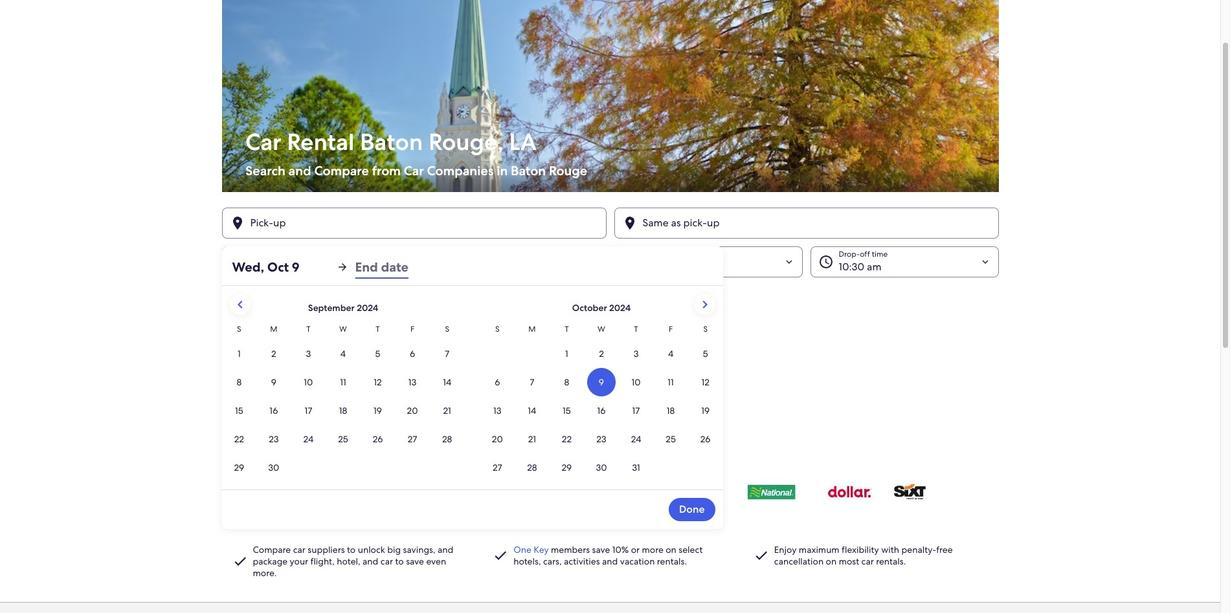 Task type: vqa. For each thing, say whether or not it's contained in the screenshot.
8/10 to the bottom
no



Task type: locate. For each thing, give the bounding box(es) containing it.
1 horizontal spatial car
[[404, 163, 424, 179]]

4 t from the left
[[634, 324, 638, 335]]

car suppliers logo image
[[230, 468, 991, 516]]

car
[[245, 127, 281, 157], [404, 163, 424, 179]]

verified
[[340, 304, 367, 314]]

include aarp member rates membership is required and verified at pick-up.
[[239, 291, 407, 314]]

car
[[309, 427, 334, 450], [293, 544, 306, 556], [381, 556, 393, 568], [862, 556, 874, 568]]

compare up 'more.'
[[253, 544, 291, 556]]

car up search
[[245, 127, 281, 157]]

compare inside featured car rental suppliers compare from  agencies
[[230, 451, 268, 463]]

1 vertical spatial from
[[270, 451, 289, 463]]

activities
[[564, 556, 600, 568]]

0 vertical spatial suppliers
[[391, 427, 467, 450]]

2024 up i have a discount code link
[[609, 302, 631, 314]]

1 horizontal spatial from
[[372, 163, 401, 179]]

baton
[[360, 127, 423, 157], [511, 163, 546, 179]]

car up agencies
[[309, 427, 334, 450]]

1 horizontal spatial f
[[669, 324, 673, 335]]

package
[[253, 556, 288, 568]]

key
[[534, 544, 549, 556]]

enjoy
[[774, 544, 797, 556]]

rentals. inside enjoy maximum flexibility with penalty-free cancellation on most car rentals.
[[876, 556, 906, 568]]

previous month image
[[232, 297, 248, 313]]

1 f from the left
[[411, 324, 415, 335]]

oct inside button
[[267, 259, 289, 276]]

most
[[839, 556, 860, 568]]

1 vertical spatial compare
[[230, 451, 268, 463]]

your
[[290, 556, 308, 568]]

2024
[[357, 302, 378, 314], [609, 302, 631, 314]]

2 vertical spatial compare
[[253, 544, 291, 556]]

car rental baton rouge, la search and compare from  car companies in baton rouge
[[245, 127, 587, 179]]

and inside members save 10% or more on select hotels, cars, activities and vacation rentals.
[[602, 556, 618, 568]]

with penalty-
[[882, 544, 937, 556]]

and right search
[[288, 163, 311, 179]]

wed, oct 9
[[232, 259, 300, 276]]

rentals.
[[657, 556, 687, 568], [876, 556, 906, 568]]

m
[[270, 324, 277, 335], [529, 324, 536, 335]]

suppliers inside featured car rental suppliers compare from  agencies
[[391, 427, 467, 450]]

9 right wed,
[[270, 260, 276, 274]]

oct up include
[[250, 260, 268, 274]]

1 rentals. from the left
[[657, 556, 687, 568]]

0 horizontal spatial save
[[406, 556, 424, 568]]

oct
[[267, 259, 289, 276], [250, 260, 268, 274]]

pick-
[[378, 304, 396, 314]]

0 vertical spatial baton
[[360, 127, 423, 157]]

1 vertical spatial car
[[404, 163, 424, 179]]

0 horizontal spatial m
[[270, 324, 277, 335]]

big
[[387, 544, 401, 556]]

0 horizontal spatial 2024
[[357, 302, 378, 314]]

free
[[937, 544, 953, 556]]

rentals. right vacation
[[657, 556, 687, 568]]

1 horizontal spatial 2024
[[609, 302, 631, 314]]

1 horizontal spatial rentals.
[[876, 556, 906, 568]]

2024 right rates
[[357, 302, 378, 314]]

more
[[642, 544, 664, 556]]

w
[[339, 324, 347, 335], [598, 324, 605, 335]]

2 f from the left
[[669, 324, 673, 335]]

save left 10%
[[592, 544, 610, 556]]

i have a discount code
[[222, 329, 313, 341]]

m for september 2024
[[270, 324, 277, 335]]

compare
[[314, 163, 369, 179], [230, 451, 268, 463], [253, 544, 291, 556]]

car right most
[[862, 556, 874, 568]]

hotels,
[[514, 556, 541, 568]]

end date button
[[355, 256, 409, 279]]

car left companies
[[404, 163, 424, 179]]

rouge,
[[428, 127, 504, 157]]

0 horizontal spatial baton
[[360, 127, 423, 157]]

suppliers
[[391, 427, 467, 450], [308, 544, 345, 556]]

1 m from the left
[[270, 324, 277, 335]]

to unlock
[[347, 544, 385, 556]]

2 rentals. from the left
[[876, 556, 906, 568]]

1 vertical spatial suppliers
[[308, 544, 345, 556]]

0 horizontal spatial f
[[411, 324, 415, 335]]

0 horizontal spatial 9
[[270, 260, 276, 274]]

0 horizontal spatial suppliers
[[308, 544, 345, 556]]

1 horizontal spatial w
[[598, 324, 605, 335]]

search
[[245, 163, 285, 179]]

rental
[[287, 127, 354, 157]]

0 vertical spatial compare
[[314, 163, 369, 179]]

1 2024 from the left
[[357, 302, 378, 314]]

hotel,
[[337, 556, 360, 568]]

0 horizontal spatial rentals.
[[657, 556, 687, 568]]

and right hotel,
[[363, 556, 378, 568]]

wed,
[[232, 259, 264, 276]]

cars,
[[543, 556, 562, 568]]

flexibility
[[842, 544, 879, 556]]

and down rates
[[325, 304, 339, 314]]

to
[[395, 556, 404, 568]]

1 horizontal spatial 9
[[292, 259, 300, 276]]

2 2024 from the left
[[609, 302, 631, 314]]

rental
[[338, 427, 387, 450]]

one key link
[[514, 544, 549, 556]]

date
[[381, 259, 409, 276]]

rentals. right most
[[876, 556, 906, 568]]

3 t from the left
[[565, 324, 569, 335]]

aarp
[[271, 291, 294, 302]]

1 horizontal spatial baton
[[511, 163, 546, 179]]

s
[[237, 324, 241, 335], [445, 324, 449, 335], [495, 324, 500, 335], [704, 324, 708, 335]]

2 m from the left
[[529, 324, 536, 335]]

0 vertical spatial from
[[372, 163, 401, 179]]

more.
[[253, 568, 277, 579]]

from
[[372, 163, 401, 179], [270, 451, 289, 463]]

at
[[369, 304, 376, 314]]

and
[[288, 163, 311, 179], [325, 304, 339, 314], [438, 544, 454, 556], [363, 556, 378, 568], [602, 556, 618, 568]]

oct inside button
[[250, 260, 268, 274]]

and left vacation
[[602, 556, 618, 568]]

9
[[292, 259, 300, 276], [270, 260, 276, 274]]

compare down rental
[[314, 163, 369, 179]]

0 vertical spatial car
[[245, 127, 281, 157]]

0 horizontal spatial from
[[270, 451, 289, 463]]

w down september 2024
[[339, 324, 347, 335]]

t
[[306, 324, 311, 335], [376, 324, 380, 335], [565, 324, 569, 335], [634, 324, 638, 335]]

save
[[592, 544, 610, 556], [406, 556, 424, 568]]

done button
[[669, 499, 715, 522]]

1 horizontal spatial m
[[529, 324, 536, 335]]

membership
[[239, 304, 284, 314]]

9 inside button
[[292, 259, 300, 276]]

2 w from the left
[[598, 324, 605, 335]]

oct up aarp
[[267, 259, 289, 276]]

select
[[679, 544, 703, 556]]

cancellation on
[[774, 556, 837, 568]]

car inside featured car rental suppliers compare from  agencies
[[309, 427, 334, 450]]

1 horizontal spatial suppliers
[[391, 427, 467, 450]]

2 t from the left
[[376, 324, 380, 335]]

and inside car rental baton rouge, la search and compare from  car companies in baton rouge
[[288, 163, 311, 179]]

9 up aarp
[[292, 259, 300, 276]]

maximum
[[799, 544, 840, 556]]

even
[[426, 556, 446, 568]]

a
[[248, 329, 253, 341]]

compare inside car rental baton rouge, la search and compare from  car companies in baton rouge
[[314, 163, 369, 179]]

car left the to
[[381, 556, 393, 568]]

9 inside button
[[270, 260, 276, 274]]

i
[[222, 329, 224, 341]]

end
[[355, 259, 378, 276]]

save right the to
[[406, 556, 424, 568]]

members
[[551, 544, 590, 556]]

compare down featured
[[230, 451, 268, 463]]

1 horizontal spatial save
[[592, 544, 610, 556]]

1 w from the left
[[339, 324, 347, 335]]

save inside members save 10% or more on select hotels, cars, activities and vacation rentals.
[[592, 544, 610, 556]]

1 t from the left
[[306, 324, 311, 335]]

suppliers inside compare car suppliers to unlock big savings, and package your flight, hotel, and car to save even more.
[[308, 544, 345, 556]]

september 2024
[[308, 302, 378, 314]]

featured
[[230, 427, 304, 450]]

w down october 2024
[[598, 324, 605, 335]]

oct 9
[[250, 260, 276, 274]]

0 horizontal spatial w
[[339, 324, 347, 335]]

f
[[411, 324, 415, 335], [669, 324, 673, 335]]



Task type: describe. For each thing, give the bounding box(es) containing it.
end date
[[355, 259, 409, 276]]

october 2024
[[572, 302, 631, 314]]

car inside enjoy maximum flexibility with penalty-free cancellation on most car rentals.
[[862, 556, 874, 568]]

have
[[226, 329, 246, 341]]

1 s from the left
[[237, 324, 241, 335]]

f for october 2024
[[669, 324, 673, 335]]

flight,
[[311, 556, 335, 568]]

2 s from the left
[[445, 324, 449, 335]]

done
[[679, 503, 705, 517]]

is
[[286, 304, 291, 314]]

and inside include aarp member rates membership is required and verified at pick-up.
[[325, 304, 339, 314]]

or
[[631, 544, 640, 556]]

discount
[[255, 329, 291, 341]]

rentals. inside members save 10% or more on select hotels, cars, activities and vacation rentals.
[[657, 556, 687, 568]]

save inside compare car suppliers to unlock big savings, and package your flight, hotel, and car to save even more.
[[406, 556, 424, 568]]

la
[[509, 127, 537, 157]]

companies
[[427, 163, 493, 179]]

2024 for october 2024
[[609, 302, 631, 314]]

1 vertical spatial baton
[[511, 163, 546, 179]]

compare inside compare car suppliers to unlock big savings, and package your flight, hotel, and car to save even more.
[[253, 544, 291, 556]]

up.
[[396, 304, 407, 314]]

f for september 2024
[[411, 324, 415, 335]]

2024 for september 2024
[[357, 302, 378, 314]]

from inside car rental baton rouge, la search and compare from  car companies in baton rouge
[[372, 163, 401, 179]]

0 horizontal spatial car
[[245, 127, 281, 157]]

rates
[[334, 291, 354, 302]]

code
[[293, 329, 313, 341]]

in
[[497, 163, 508, 179]]

september
[[308, 302, 355, 314]]

w for september
[[339, 324, 347, 335]]

from inside featured car rental suppliers compare from  agencies
[[270, 451, 289, 463]]

member
[[296, 291, 331, 302]]

m for october 2024
[[529, 324, 536, 335]]

october
[[572, 302, 607, 314]]

3 s from the left
[[495, 324, 500, 335]]

car left flight,
[[293, 544, 306, 556]]

next month image
[[697, 297, 713, 313]]

4 s from the left
[[704, 324, 708, 335]]

enjoy maximum flexibility with penalty-free cancellation on most car rentals.
[[774, 544, 953, 568]]

savings,
[[403, 544, 436, 556]]

agencies
[[292, 451, 328, 463]]

featured car rental suppliers compare from  agencies
[[230, 427, 467, 463]]

breadcrumbs region
[[0, 0, 1221, 603]]

include
[[239, 291, 269, 302]]

and right savings,
[[438, 544, 454, 556]]

one key
[[514, 544, 549, 556]]

oct 9 button
[[222, 247, 410, 278]]

w for october
[[598, 324, 605, 335]]

compare car suppliers to unlock big savings, and package your flight, hotel, and car to save even more.
[[253, 544, 454, 579]]

rouge
[[549, 163, 587, 179]]

on
[[666, 544, 677, 556]]

10%
[[613, 544, 629, 556]]

wed, oct 9 button
[[232, 256, 329, 279]]

members save 10% or more on select hotels, cars, activities and vacation rentals.
[[514, 544, 703, 568]]

vacation
[[620, 556, 655, 568]]

i have a discount code link
[[222, 327, 999, 343]]

one
[[514, 544, 532, 556]]

required
[[293, 304, 323, 314]]



